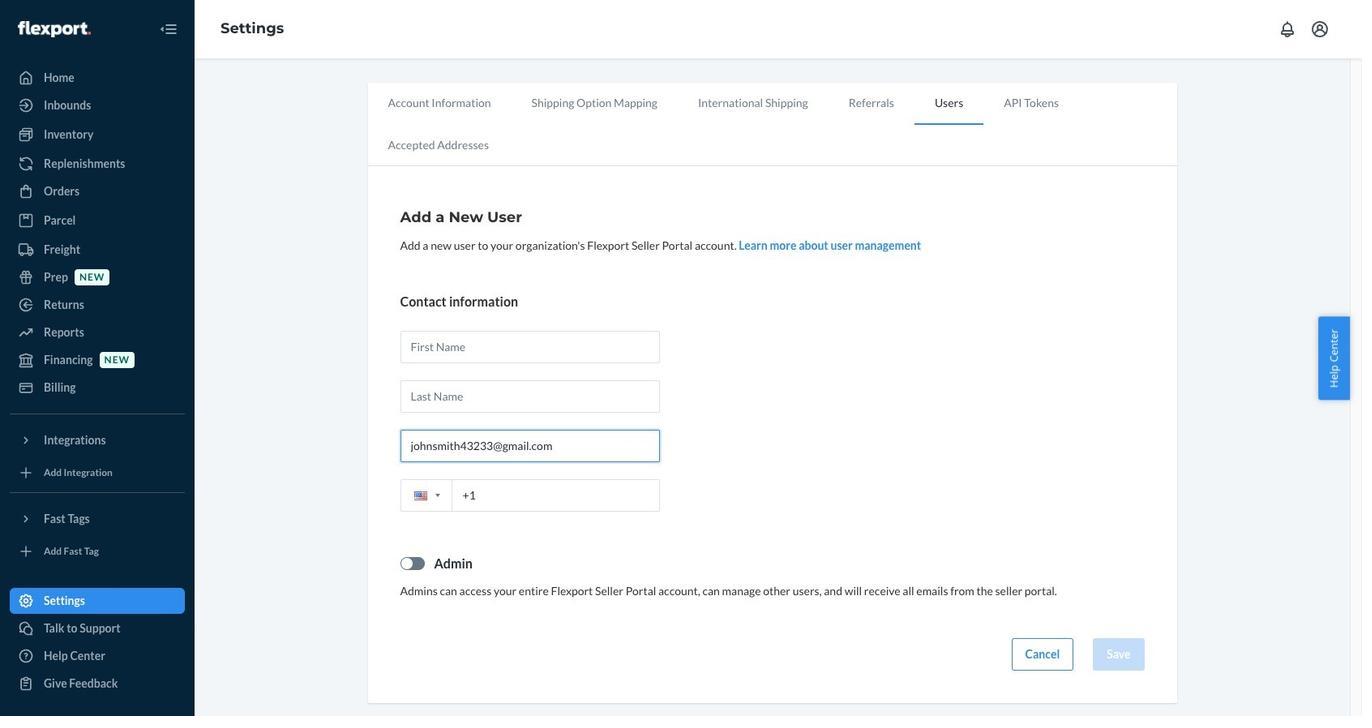 Task type: locate. For each thing, give the bounding box(es) containing it.
Last Name text field
[[400, 380, 660, 413]]

united states: + 1 image
[[435, 494, 440, 497]]

tab
[[368, 83, 511, 123], [511, 83, 678, 123], [678, 83, 829, 123], [829, 83, 915, 123], [915, 83, 984, 125], [984, 83, 1079, 123], [368, 125, 509, 165]]

tab list
[[368, 83, 1177, 166]]

close navigation image
[[159, 19, 178, 39]]



Task type: vqa. For each thing, say whether or not it's contained in the screenshot.
'FIRST NAME' "Text Field" on the left of page
yes



Task type: describe. For each thing, give the bounding box(es) containing it.
open account menu image
[[1311, 19, 1330, 39]]

First Name text field
[[400, 331, 660, 363]]

1 (702) 123-4567 telephone field
[[400, 479, 660, 512]]

flexport logo image
[[18, 21, 91, 37]]

open notifications image
[[1278, 19, 1298, 39]]

Email text field
[[400, 430, 660, 462]]



